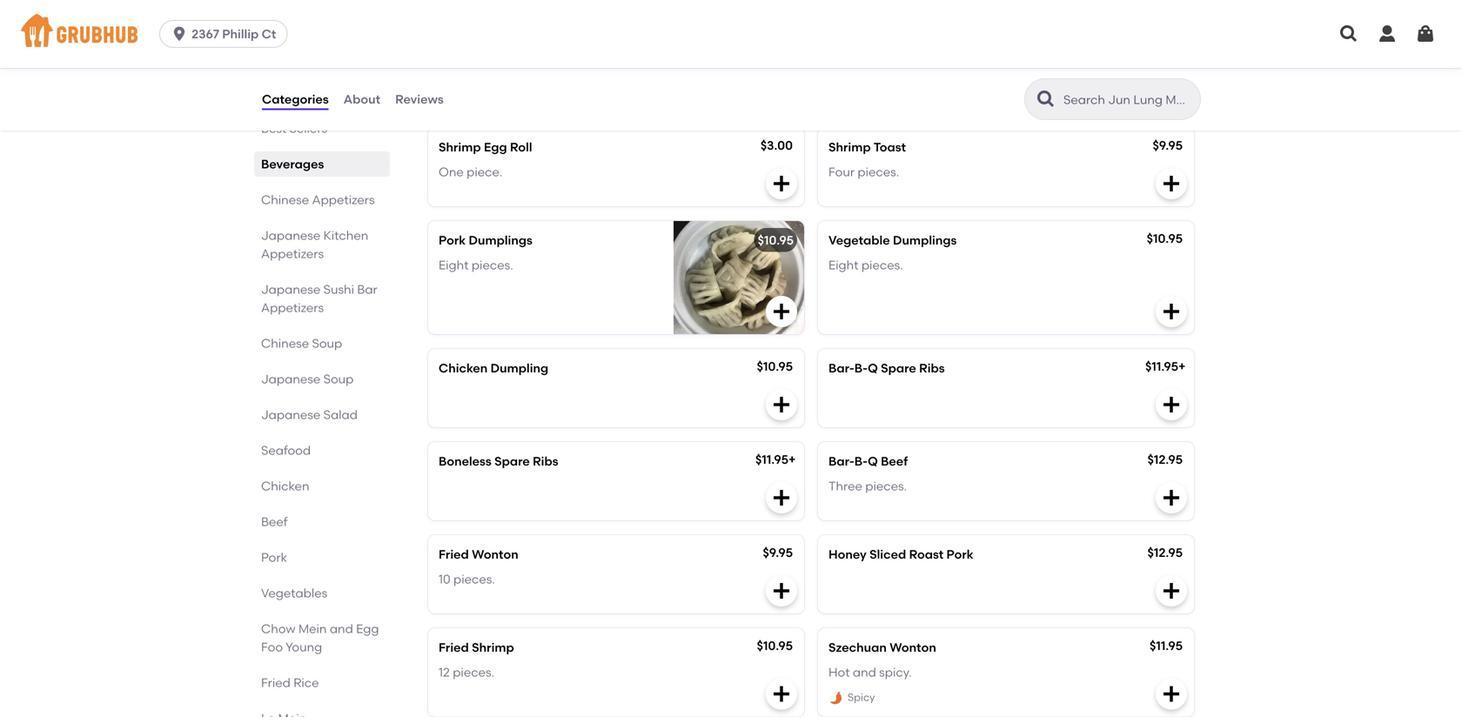 Task type: describe. For each thing, give the bounding box(es) containing it.
pork for pork 'tab'
[[261, 550, 287, 565]]

chinese for chinese soup
[[261, 336, 309, 351]]

chicken for chicken dumpling
[[439, 361, 488, 376]]

chinese appetizers tab
[[261, 191, 383, 209]]

$9.95 for shrimp toast
[[1153, 138, 1183, 153]]

piece. for first one piece. button from the left
[[467, 71, 503, 86]]

dumpling
[[491, 361, 549, 376]]

+ for boneless spare ribs
[[789, 452, 796, 467]]

hot and spicy.
[[829, 665, 912, 680]]

Search Jun Lung Mahwah  search field
[[1062, 91, 1195, 108]]

vegetable
[[829, 233, 890, 248]]

one piece. down shrimp egg roll
[[439, 164, 503, 179]]

chicken for chicken
[[261, 479, 310, 494]]

boneless
[[439, 454, 492, 469]]

eight for vegetable
[[829, 258, 859, 272]]

2367 phillip ct
[[192, 27, 276, 41]]

dumplings for pork dumplings
[[469, 233, 533, 248]]

pork for pork dumplings
[[439, 233, 466, 248]]

and inside the chow mein and egg foo young
[[330, 622, 353, 636]]

bar-b-q beef
[[829, 454, 908, 469]]

spicy image
[[829, 691, 845, 706]]

soup for chinese soup
[[312, 336, 342, 351]]

seafood
[[261, 443, 311, 458]]

szechuan wonton
[[829, 641, 937, 655]]

$9.95 for fried wonton
[[763, 546, 793, 560]]

chinese soup
[[261, 336, 342, 351]]

fried inside tab
[[261, 676, 291, 690]]

young
[[286, 640, 322, 655]]

chow mein and egg foo young tab
[[261, 620, 383, 657]]

roll
[[510, 140, 532, 155]]

+ for bar-b-q spare ribs
[[1179, 359, 1186, 374]]

categories
[[262, 92, 329, 107]]

beverages tab
[[261, 155, 383, 173]]

$11.95 + for bar-b-q spare ribs
[[1146, 359, 1186, 374]]

12
[[439, 665, 450, 680]]

sushi
[[324, 282, 354, 297]]

vegetable dumplings
[[829, 233, 957, 248]]

chicken tab
[[261, 477, 383, 495]]

1 horizontal spatial ribs
[[920, 361, 945, 376]]

hot
[[829, 665, 850, 680]]

$11.95 for bar-b-q spare ribs
[[1146, 359, 1179, 374]]

fried shrimp
[[439, 641, 514, 655]]

japanese for japanese salad
[[261, 407, 321, 422]]

pieces. for pork dumplings
[[472, 258, 513, 272]]

beverages
[[261, 157, 324, 172]]

mein
[[299, 622, 327, 636]]

wonton for hot and spicy.
[[890, 641, 937, 655]]

one piece. for first one piece. button from right
[[829, 71, 893, 86]]

appetizers inside "japanese sushi bar appetizers"
[[261, 300, 324, 315]]

spicy.
[[880, 665, 912, 680]]

honey sliced roast pork
[[829, 547, 974, 562]]

honey
[[829, 547, 867, 562]]

fried rice tab
[[261, 674, 383, 692]]

roast
[[910, 547, 944, 562]]

b- for beef
[[855, 454, 868, 469]]

1 one piece. button from the left
[[428, 35, 805, 113]]

$3.00
[[761, 138, 793, 153]]

pork dumplings image
[[674, 221, 805, 334]]

2367
[[192, 27, 219, 41]]

beef inside beef tab
[[261, 515, 288, 529]]

pieces. for fried wonton
[[454, 572, 495, 587]]

appetizers inside tab
[[312, 192, 375, 207]]

best
[[261, 121, 287, 136]]

japanese for japanese sushi bar appetizers
[[261, 282, 321, 297]]

shrimp toast
[[829, 140, 906, 155]]

eight for pork
[[439, 258, 469, 272]]

sellers
[[290, 121, 327, 136]]

salad
[[324, 407, 358, 422]]

svg image inside 2367 phillip ct button
[[171, 25, 188, 43]]

dumplings for vegetable dumplings
[[893, 233, 957, 248]]

pieces. for bar-b-q beef
[[866, 479, 907, 494]]

four pieces.
[[829, 164, 900, 179]]

pieces. for shrimp toast
[[858, 164, 900, 179]]

0 vertical spatial egg
[[484, 140, 507, 155]]

2 horizontal spatial pork
[[947, 547, 974, 562]]

rice
[[294, 676, 319, 690]]

one piece. for first one piece. button from the left
[[439, 71, 503, 86]]

2 one piece. button from the left
[[818, 35, 1195, 113]]

three
[[829, 479, 863, 494]]

shrimp for one
[[439, 140, 481, 155]]

2367 phillip ct button
[[159, 20, 295, 48]]

foo
[[261, 640, 283, 655]]

reviews button
[[394, 68, 445, 131]]

10 pieces.
[[439, 572, 495, 587]]

bar
[[357, 282, 378, 297]]

vegetables tab
[[261, 584, 383, 603]]



Task type: locate. For each thing, give the bounding box(es) containing it.
ribs
[[920, 361, 945, 376], [533, 454, 559, 469]]

pieces. down vegetable dumplings
[[862, 258, 904, 272]]

chinese appetizers
[[261, 192, 375, 207]]

$11.95 for boneless spare ribs
[[756, 452, 789, 467]]

2 chinese from the top
[[261, 336, 309, 351]]

piece. for first one piece. button from right
[[857, 71, 893, 86]]

2 eight from the left
[[829, 258, 859, 272]]

1 vertical spatial $12.95
[[1148, 546, 1183, 560]]

eight pieces. down the pork dumplings
[[439, 258, 513, 272]]

fried
[[439, 547, 469, 562], [439, 641, 469, 655], [261, 676, 291, 690]]

appetizers
[[312, 192, 375, 207], [261, 246, 324, 261], [261, 300, 324, 315]]

fried up '12'
[[439, 641, 469, 655]]

svg image
[[1416, 24, 1437, 44], [171, 25, 188, 43], [1162, 173, 1182, 194], [771, 301, 792, 322], [1162, 301, 1182, 322], [771, 395, 792, 415], [771, 488, 792, 509], [771, 581, 792, 602], [1162, 684, 1182, 705]]

b- for spare
[[855, 361, 868, 376]]

chinese inside tab
[[261, 336, 309, 351]]

0 horizontal spatial eight pieces.
[[439, 258, 513, 272]]

soup
[[312, 336, 342, 351], [324, 372, 354, 387]]

$9.95
[[1153, 138, 1183, 153], [763, 546, 793, 560]]

szechuan
[[829, 641, 887, 655]]

0 vertical spatial spare
[[881, 361, 917, 376]]

pork inside 'tab'
[[261, 550, 287, 565]]

egg
[[484, 140, 507, 155], [356, 622, 379, 636]]

fried wonton
[[439, 547, 519, 562]]

spare
[[881, 361, 917, 376], [495, 454, 530, 469]]

one piece. button
[[428, 35, 805, 113], [818, 35, 1195, 113]]

shrimp up four at the top of page
[[829, 140, 871, 155]]

2 eight pieces. from the left
[[829, 258, 904, 272]]

0 horizontal spatial egg
[[356, 622, 379, 636]]

0 vertical spatial chinese
[[261, 192, 309, 207]]

chinese inside tab
[[261, 192, 309, 207]]

pork dumplings
[[439, 233, 533, 248]]

japanese kitchen appetizers tab
[[261, 226, 383, 263]]

1 vertical spatial ribs
[[533, 454, 559, 469]]

1 horizontal spatial $11.95 +
[[1146, 359, 1186, 374]]

10
[[439, 572, 451, 587]]

q for beef
[[868, 454, 878, 469]]

main navigation navigation
[[0, 0, 1463, 68]]

about button
[[343, 68, 381, 131]]

japanese down 'chinese soup'
[[261, 372, 321, 387]]

boneless spare ribs
[[439, 454, 559, 469]]

chicken dumpling
[[439, 361, 549, 376]]

1 q from the top
[[868, 361, 878, 376]]

3 japanese from the top
[[261, 372, 321, 387]]

1 vertical spatial beef
[[261, 515, 288, 529]]

0 vertical spatial ribs
[[920, 361, 945, 376]]

categories button
[[261, 68, 330, 131]]

eight
[[439, 258, 469, 272], [829, 258, 859, 272]]

piece.
[[467, 71, 503, 86], [857, 71, 893, 86], [467, 164, 503, 179]]

search icon image
[[1036, 89, 1057, 110]]

wonton for 10 pieces.
[[472, 547, 519, 562]]

japanese inside japanese kitchen appetizers
[[261, 228, 321, 243]]

chow
[[261, 622, 296, 636]]

0 horizontal spatial $9.95
[[763, 546, 793, 560]]

1 vertical spatial chinese
[[261, 336, 309, 351]]

seafood tab
[[261, 441, 383, 460]]

chicken down seafood on the left
[[261, 479, 310, 494]]

1 vertical spatial $11.95
[[756, 452, 789, 467]]

2 b- from the top
[[855, 454, 868, 469]]

one for first one piece. button from right
[[829, 71, 854, 86]]

one down shrimp egg roll
[[439, 164, 464, 179]]

0 horizontal spatial eight
[[439, 258, 469, 272]]

0 vertical spatial $12.95
[[1148, 452, 1183, 467]]

0 vertical spatial beef
[[881, 454, 908, 469]]

svg image
[[1339, 24, 1360, 44], [1377, 24, 1398, 44], [1162, 80, 1182, 101], [771, 173, 792, 194], [1162, 395, 1182, 415], [1162, 488, 1182, 509], [1162, 581, 1182, 602], [771, 684, 792, 705]]

japanese left sushi
[[261, 282, 321, 297]]

eight down the pork dumplings
[[439, 258, 469, 272]]

spicy
[[848, 692, 875, 704]]

kitchen
[[324, 228, 369, 243]]

0 horizontal spatial beef
[[261, 515, 288, 529]]

1 chinese from the top
[[261, 192, 309, 207]]

soup for japanese soup
[[324, 372, 354, 387]]

1 horizontal spatial pork
[[439, 233, 466, 248]]

1 horizontal spatial +
[[1179, 359, 1186, 374]]

bar-
[[829, 361, 855, 376], [829, 454, 855, 469]]

eight pieces. for pork
[[439, 258, 513, 272]]

0 vertical spatial chicken
[[439, 361, 488, 376]]

soup up japanese soup tab
[[312, 336, 342, 351]]

q for spare
[[868, 361, 878, 376]]

japanese for japanese kitchen appetizers
[[261, 228, 321, 243]]

1 vertical spatial $11.95 +
[[756, 452, 796, 467]]

fried left rice
[[261, 676, 291, 690]]

beef
[[881, 454, 908, 469], [261, 515, 288, 529]]

japanese for japanese soup
[[261, 372, 321, 387]]

wonton up 10 pieces.
[[472, 547, 519, 562]]

2 dumplings from the left
[[893, 233, 957, 248]]

1 vertical spatial appetizers
[[261, 246, 324, 261]]

1 horizontal spatial and
[[853, 665, 877, 680]]

dumplings
[[469, 233, 533, 248], [893, 233, 957, 248]]

eight down vegetable
[[829, 258, 859, 272]]

chinese down beverages
[[261, 192, 309, 207]]

1 vertical spatial spare
[[495, 454, 530, 469]]

1 vertical spatial soup
[[324, 372, 354, 387]]

1 japanese from the top
[[261, 228, 321, 243]]

0 vertical spatial and
[[330, 622, 353, 636]]

bar- for bar-b-q spare ribs
[[829, 361, 855, 376]]

shrimp up 12 pieces.
[[472, 641, 514, 655]]

q
[[868, 361, 878, 376], [868, 454, 878, 469]]

chinese up japanese soup
[[261, 336, 309, 351]]

0 horizontal spatial and
[[330, 622, 353, 636]]

eight pieces.
[[439, 258, 513, 272], [829, 258, 904, 272]]

japanese soup tab
[[261, 370, 383, 388]]

bar-b-q spare ribs
[[829, 361, 945, 376]]

1 vertical spatial bar-
[[829, 454, 855, 469]]

+
[[1179, 359, 1186, 374], [789, 452, 796, 467]]

pieces. down fried shrimp
[[453, 665, 495, 680]]

beef down chicken tab
[[261, 515, 288, 529]]

pieces. for fried shrimp
[[453, 665, 495, 680]]

japanese inside "tab"
[[261, 407, 321, 422]]

1 horizontal spatial egg
[[484, 140, 507, 155]]

0 vertical spatial fried
[[439, 547, 469, 562]]

12 pieces.
[[439, 665, 495, 680]]

eight pieces. down vegetable
[[829, 258, 904, 272]]

japanese up seafood on the left
[[261, 407, 321, 422]]

1 bar- from the top
[[829, 361, 855, 376]]

1 horizontal spatial spare
[[881, 361, 917, 376]]

$9.95 down "search jun lung mahwah" search box
[[1153, 138, 1183, 153]]

0 vertical spatial $9.95
[[1153, 138, 1183, 153]]

fried rice
[[261, 676, 319, 690]]

best sellers
[[261, 121, 327, 136]]

1 vertical spatial fried
[[439, 641, 469, 655]]

1 horizontal spatial eight pieces.
[[829, 258, 904, 272]]

2 $12.95 from the top
[[1148, 546, 1183, 560]]

1 horizontal spatial wonton
[[890, 641, 937, 655]]

piece. up shrimp toast
[[857, 71, 893, 86]]

bar- for bar-b-q beef
[[829, 454, 855, 469]]

$12.95
[[1148, 452, 1183, 467], [1148, 546, 1183, 560]]

2 vertical spatial fried
[[261, 676, 291, 690]]

japanese sushi bar appetizers tab
[[261, 280, 383, 317]]

pork tab
[[261, 549, 383, 567]]

2 vertical spatial appetizers
[[261, 300, 324, 315]]

fried for fried wonton
[[439, 547, 469, 562]]

egg right mein at the bottom of page
[[356, 622, 379, 636]]

b-
[[855, 361, 868, 376], [855, 454, 868, 469]]

one up reviews
[[439, 71, 464, 86]]

pork
[[439, 233, 466, 248], [947, 547, 974, 562], [261, 550, 287, 565]]

0 vertical spatial soup
[[312, 336, 342, 351]]

0 vertical spatial q
[[868, 361, 878, 376]]

$9.95 left honey
[[763, 546, 793, 560]]

vegetables
[[261, 586, 328, 601]]

japanese inside "japanese sushi bar appetizers"
[[261, 282, 321, 297]]

one piece.
[[439, 71, 503, 86], [829, 71, 893, 86], [439, 164, 503, 179]]

egg inside the chow mein and egg foo young
[[356, 622, 379, 636]]

0 vertical spatial bar-
[[829, 361, 855, 376]]

0 vertical spatial $11.95
[[1146, 359, 1179, 374]]

2 bar- from the top
[[829, 454, 855, 469]]

0 horizontal spatial ribs
[[533, 454, 559, 469]]

toast
[[874, 140, 906, 155]]

1 $12.95 from the top
[[1148, 452, 1183, 467]]

shrimp for four
[[829, 140, 871, 155]]

1 vertical spatial $9.95
[[763, 546, 793, 560]]

1 horizontal spatial chicken
[[439, 361, 488, 376]]

japanese soup
[[261, 372, 354, 387]]

japanese salad tab
[[261, 406, 383, 424]]

1 vertical spatial chicken
[[261, 479, 310, 494]]

0 vertical spatial $11.95 +
[[1146, 359, 1186, 374]]

1 horizontal spatial eight
[[829, 258, 859, 272]]

0 horizontal spatial pork
[[261, 550, 287, 565]]

1 horizontal spatial dumplings
[[893, 233, 957, 248]]

1 vertical spatial egg
[[356, 622, 379, 636]]

chinese for chinese appetizers
[[261, 192, 309, 207]]

phillip
[[222, 27, 259, 41]]

and
[[330, 622, 353, 636], [853, 665, 877, 680]]

0 horizontal spatial spare
[[495, 454, 530, 469]]

0 horizontal spatial $11.95 +
[[756, 452, 796, 467]]

1 b- from the top
[[855, 361, 868, 376]]

appetizers up 'chinese soup'
[[261, 300, 324, 315]]

4 japanese from the top
[[261, 407, 321, 422]]

best sellers tab
[[261, 119, 383, 138]]

0 horizontal spatial one piece. button
[[428, 35, 805, 113]]

1 vertical spatial q
[[868, 454, 878, 469]]

chinese soup tab
[[261, 334, 383, 353]]

chicken
[[439, 361, 488, 376], [261, 479, 310, 494]]

and right hot
[[853, 665, 877, 680]]

beef up three pieces.
[[881, 454, 908, 469]]

chinese
[[261, 192, 309, 207], [261, 336, 309, 351]]

shrimp egg roll
[[439, 140, 532, 155]]

$11.95 + for boneless spare ribs
[[756, 452, 796, 467]]

wonton up "spicy."
[[890, 641, 937, 655]]

2 q from the top
[[868, 454, 878, 469]]

japanese
[[261, 228, 321, 243], [261, 282, 321, 297], [261, 372, 321, 387], [261, 407, 321, 422]]

$11.95
[[1146, 359, 1179, 374], [756, 452, 789, 467], [1150, 639, 1183, 654]]

1 horizontal spatial beef
[[881, 454, 908, 469]]

egg left roll
[[484, 140, 507, 155]]

soup up the salad
[[324, 372, 354, 387]]

piece. right reviews "button"
[[467, 71, 503, 86]]

pieces. down the pork dumplings
[[472, 258, 513, 272]]

japanese down chinese appetizers
[[261, 228, 321, 243]]

1 dumplings from the left
[[469, 233, 533, 248]]

fried up 10
[[439, 547, 469, 562]]

beef tab
[[261, 513, 383, 531]]

tab
[[261, 710, 383, 717]]

0 vertical spatial b-
[[855, 361, 868, 376]]

2 vertical spatial $11.95
[[1150, 639, 1183, 654]]

reviews
[[395, 92, 444, 107]]

pieces. down fried wonton
[[454, 572, 495, 587]]

appetizers inside japanese kitchen appetizers
[[261, 246, 324, 261]]

four
[[829, 164, 855, 179]]

shrimp left roll
[[439, 140, 481, 155]]

pieces.
[[858, 164, 900, 179], [472, 258, 513, 272], [862, 258, 904, 272], [866, 479, 907, 494], [454, 572, 495, 587], [453, 665, 495, 680]]

0 horizontal spatial +
[[789, 452, 796, 467]]

japanese kitchen appetizers
[[261, 228, 369, 261]]

0 vertical spatial wonton
[[472, 547, 519, 562]]

$10.95
[[1147, 231, 1183, 246], [758, 233, 794, 248], [757, 359, 793, 374], [757, 639, 793, 654]]

1 vertical spatial +
[[789, 452, 796, 467]]

chicken left dumpling
[[439, 361, 488, 376]]

one for first one piece. button from the left
[[439, 71, 464, 86]]

0 vertical spatial +
[[1179, 359, 1186, 374]]

1 eight from the left
[[439, 258, 469, 272]]

wonton
[[472, 547, 519, 562], [890, 641, 937, 655]]

chow mein and egg foo young
[[261, 622, 379, 655]]

1 vertical spatial and
[[853, 665, 877, 680]]

0 vertical spatial appetizers
[[312, 192, 375, 207]]

one
[[439, 71, 464, 86], [829, 71, 854, 86], [439, 164, 464, 179]]

eight pieces. for vegetable
[[829, 258, 904, 272]]

appetizers up kitchen at the top of the page
[[312, 192, 375, 207]]

1 horizontal spatial one piece. button
[[818, 35, 1195, 113]]

pieces. for vegetable dumplings
[[862, 258, 904, 272]]

three pieces.
[[829, 479, 907, 494]]

ct
[[262, 27, 276, 41]]

pieces. down bar-b-q beef at the right bottom
[[866, 479, 907, 494]]

1 eight pieces. from the left
[[439, 258, 513, 272]]

one up shrimp toast
[[829, 71, 854, 86]]

0 horizontal spatial dumplings
[[469, 233, 533, 248]]

$12.95 for $9.95
[[1148, 546, 1183, 560]]

1 vertical spatial b-
[[855, 454, 868, 469]]

shrimp
[[439, 140, 481, 155], [829, 140, 871, 155], [472, 641, 514, 655]]

one piece. up reviews
[[439, 71, 503, 86]]

about
[[344, 92, 381, 107]]

fried for fried shrimp
[[439, 641, 469, 655]]

1 vertical spatial wonton
[[890, 641, 937, 655]]

and right mein at the bottom of page
[[330, 622, 353, 636]]

$11.95 +
[[1146, 359, 1186, 374], [756, 452, 796, 467]]

japanese sushi bar appetizers
[[261, 282, 378, 315]]

0 horizontal spatial wonton
[[472, 547, 519, 562]]

sliced
[[870, 547, 907, 562]]

1 horizontal spatial $9.95
[[1153, 138, 1183, 153]]

appetizers up "japanese sushi bar appetizers"
[[261, 246, 324, 261]]

$12.95 for $11.95
[[1148, 452, 1183, 467]]

one piece. up shrimp toast
[[829, 71, 893, 86]]

piece. down shrimp egg roll
[[467, 164, 503, 179]]

2 japanese from the top
[[261, 282, 321, 297]]

japanese salad
[[261, 407, 358, 422]]

pieces. down shrimp toast
[[858, 164, 900, 179]]

chicken inside tab
[[261, 479, 310, 494]]

0 horizontal spatial chicken
[[261, 479, 310, 494]]



Task type: vqa. For each thing, say whether or not it's contained in the screenshot.
APPETIZERS inside Japanese Kitchen Appetizers
yes



